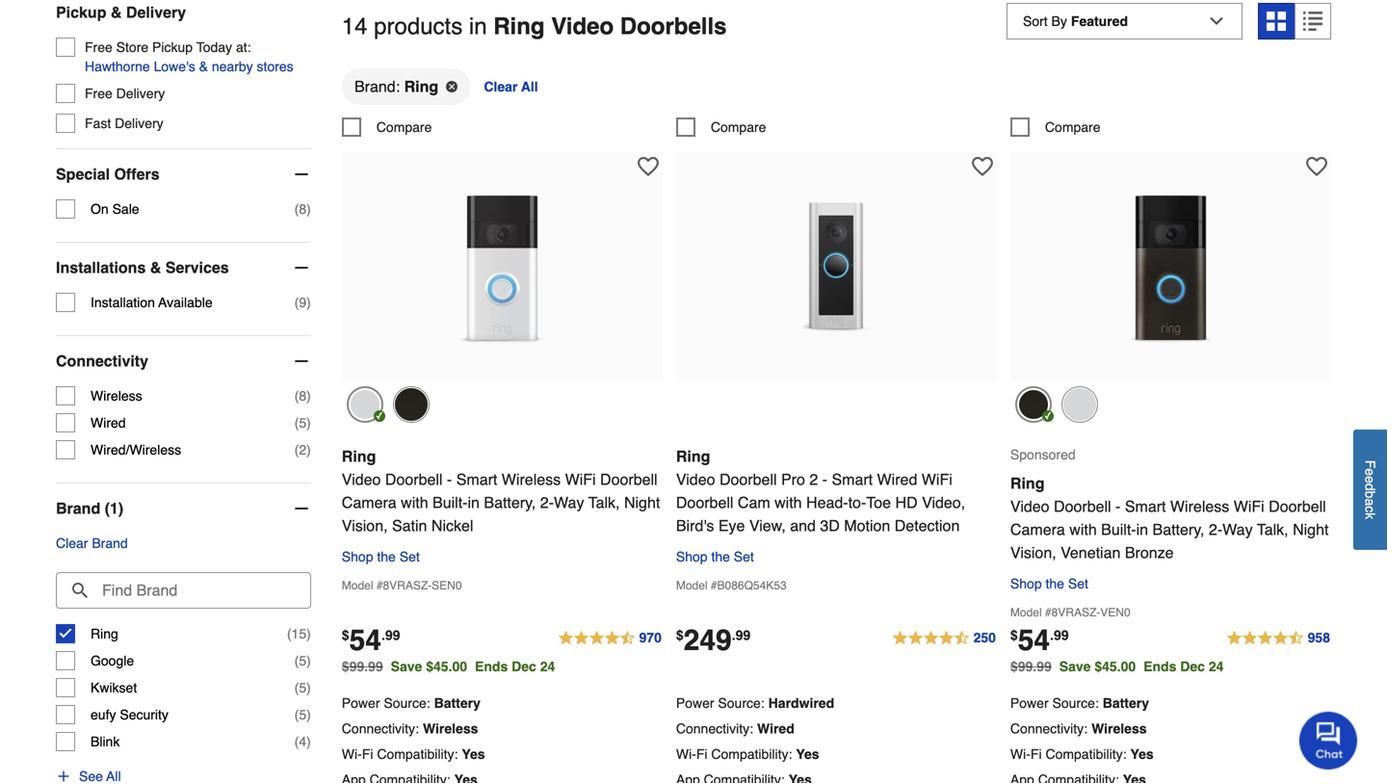 Task type: locate. For each thing, give the bounding box(es) containing it.
0 horizontal spatial actual price $54.99 element
[[342, 624, 400, 657]]

6 ) from the top
[[307, 627, 311, 642]]

2 source: from the left
[[718, 696, 765, 711]]

2 compare from the left
[[711, 119, 767, 135]]

2- inside ring video doorbell - smart wireless wifi doorbell camera with built-in battery, 2-way talk, night vision, satin nickel
[[541, 494, 554, 512]]

0 vertical spatial built-
[[433, 494, 468, 512]]

# left sen0
[[377, 579, 383, 593]]

1 horizontal spatial smart
[[832, 471, 873, 489]]

$99.99 save $45.00 ends dec 24 down sen0
[[342, 659, 555, 675]]

2 e from the top
[[1363, 476, 1379, 484]]

wifi inside ring video doorbell - smart wireless wifi doorbell camera with built-in battery, 2-way talk, night vision, venetian bronze
[[1234, 498, 1265, 516]]

model left sen0
[[342, 579, 373, 593]]

1 vertical spatial built-
[[1102, 521, 1137, 539]]

24 for 958
[[1209, 659, 1224, 675]]

with down pro
[[775, 494, 802, 512]]

& up installation available
[[150, 259, 161, 277]]

1 $99.99 save $45.00 ends dec 24 from the left
[[342, 659, 555, 675]]

vision, left venetian
[[1011, 544, 1057, 562]]

0 horizontal spatial ends dec 24 element
[[475, 659, 563, 675]]

7 ) from the top
[[307, 654, 311, 669]]

2 minus image from the top
[[292, 352, 311, 371]]

) for wired/wireless
[[307, 442, 311, 458]]

( 4 )
[[295, 735, 311, 750]]

savings save $45.00 element for 970
[[391, 659, 563, 675]]

pickup
[[56, 3, 106, 21], [152, 40, 193, 55]]

nickel
[[432, 517, 474, 535]]

2 was price $99.99 element from the left
[[1011, 654, 1060, 675]]

54 down model # 8vrasz-ven0
[[1019, 624, 1051, 657]]

talk, inside ring video doorbell - smart wireless wifi doorbell camera with built-in battery, 2-way talk, night vision, satin nickel
[[589, 494, 620, 512]]

1 horizontal spatial 24
[[1209, 659, 1224, 675]]

( for wired/wireless
[[295, 442, 299, 458]]

satin nickel image
[[347, 386, 383, 423]]

dec for 958
[[1181, 659, 1206, 675]]

wireless inside ring video doorbell - smart wireless wifi doorbell camera with built-in battery, 2-way talk, night vision, venetian bronze
[[1171, 498, 1230, 516]]

in right 'products'
[[469, 13, 487, 40]]

shop the set link
[[342, 545, 420, 569], [676, 545, 755, 569], [1011, 572, 1089, 596]]

1 battery from the left
[[434, 696, 481, 711]]

1 ends from the left
[[475, 659, 508, 675]]

2 connectivity: wireless from the left
[[1011, 721, 1148, 737]]

e up d
[[1363, 469, 1379, 476]]

1 horizontal spatial 4.5 stars image
[[892, 627, 998, 650]]

1 vertical spatial night
[[1294, 521, 1330, 539]]

video down sponsored
[[1011, 498, 1050, 516]]

) for ring
[[307, 627, 311, 642]]

set up model # 8vrasz-sen0
[[400, 549, 420, 565]]

1 horizontal spatial fi
[[697, 747, 708, 762]]

2 power from the left
[[676, 696, 715, 711]]

savings save $45.00 element down ven0
[[1060, 659, 1232, 675]]

2 vertical spatial delivery
[[115, 116, 164, 131]]

minus image for special offers
[[292, 165, 311, 184]]

1 savings save $45.00 element from the left
[[391, 659, 563, 675]]

camera up satin
[[342, 494, 397, 512]]

0 horizontal spatial compatibility:
[[377, 747, 458, 762]]

ring
[[494, 13, 545, 40], [404, 77, 439, 95], [342, 448, 376, 465], [676, 448, 711, 465], [1011, 475, 1045, 492], [91, 627, 118, 642]]

3 ) from the top
[[307, 389, 311, 404]]

1 save from the left
[[391, 659, 422, 675]]

in up nickel
[[468, 494, 480, 512]]

1 $ from the left
[[342, 628, 349, 643]]

shop down bird's
[[676, 549, 708, 565]]

1 5 from the top
[[299, 416, 307, 431]]

the for satin
[[377, 549, 396, 565]]

built- up nickel
[[433, 494, 468, 512]]

clear for clear brand
[[56, 536, 88, 551]]

special offers
[[56, 165, 160, 183]]

1 venetian bronze image from the left
[[393, 386, 430, 423]]

shop the set
[[342, 549, 420, 565], [676, 549, 755, 565], [1011, 576, 1089, 592]]

0 horizontal spatial smart
[[457, 471, 498, 489]]

compare for 5001192329 'element' at top
[[377, 119, 432, 135]]

hawthorne lowe's & nearby stores button
[[85, 57, 294, 76]]

8vrasz-
[[383, 579, 432, 593], [1052, 606, 1101, 620]]

actual price $54.99 element down model # 8vrasz-ven0
[[1011, 624, 1069, 657]]

) for installation available
[[307, 295, 311, 310]]

ring inside ring video doorbell - smart wireless wifi doorbell camera with built-in battery, 2-way talk, night vision, venetian bronze
[[1011, 475, 1045, 492]]

save down model # 8vrasz-sen0
[[391, 659, 422, 675]]

2 wi-fi compatibility: yes from the left
[[676, 747, 820, 762]]

connectivity: wired
[[676, 721, 795, 737]]

0 horizontal spatial 24
[[540, 659, 555, 675]]

minus image inside connectivity button
[[292, 352, 311, 371]]

night for ring video doorbell - smart wireless wifi doorbell camera with built-in battery, 2-way talk, night vision, venetian bronze
[[1294, 521, 1330, 539]]

2- inside ring video doorbell - smart wireless wifi doorbell camera with built-in battery, 2-way talk, night vision, venetian bronze
[[1210, 521, 1223, 539]]

1 horizontal spatial $45.00
[[1095, 659, 1137, 675]]

1 source: from the left
[[384, 696, 430, 711]]

1 horizontal spatial battery
[[1103, 696, 1150, 711]]

clear left all
[[484, 79, 518, 94]]

1 54 from the left
[[349, 624, 382, 657]]

1 horizontal spatial was price $99.99 element
[[1011, 654, 1060, 675]]

bird's
[[676, 517, 715, 535]]

1 horizontal spatial ends
[[1144, 659, 1177, 675]]

2 .99 from the left
[[732, 628, 751, 643]]

with
[[401, 494, 429, 512], [775, 494, 802, 512], [1070, 521, 1098, 539]]

compare inside 5001173171 element
[[1046, 119, 1101, 135]]

1 horizontal spatial compatibility:
[[712, 747, 793, 762]]

actual price $54.99 element down model # 8vrasz-sen0
[[342, 624, 400, 657]]

2 power source: battery from the left
[[1011, 696, 1150, 711]]

1 actual price $54.99 element from the left
[[342, 624, 400, 657]]

( for ring
[[287, 627, 292, 642]]

vision, inside ring video doorbell - smart wireless wifi doorbell camera with built-in battery, 2-way talk, night vision, satin nickel
[[342, 517, 388, 535]]

2 4.5 stars image from the left
[[892, 627, 998, 650]]

2 24 from the left
[[1209, 659, 1224, 675]]

0 vertical spatial battery,
[[484, 494, 536, 512]]

connectivity:
[[342, 721, 419, 737], [676, 721, 754, 737], [1011, 721, 1088, 737]]

1 $99.99 from the left
[[342, 659, 383, 675]]

shop the set up model # 8vrasz-sen0
[[342, 549, 420, 565]]

1 compare from the left
[[377, 119, 432, 135]]

.99
[[382, 628, 400, 643], [732, 628, 751, 643], [1051, 628, 1069, 643]]

list box containing brand:
[[342, 67, 1332, 117]]

8vrasz- down venetian
[[1052, 606, 1101, 620]]

54
[[349, 624, 382, 657], [1019, 624, 1051, 657]]

$
[[342, 628, 349, 643], [676, 628, 684, 643], [1011, 628, 1019, 643]]

vision, left satin
[[342, 517, 388, 535]]

$ inside $ 249 .99
[[676, 628, 684, 643]]

$ for 970
[[342, 628, 349, 643]]

view,
[[750, 517, 786, 535]]

ends dec 24 element
[[475, 659, 563, 675], [1144, 659, 1232, 675]]

4 5 from the top
[[299, 708, 307, 723]]

5 for google
[[299, 654, 307, 669]]

8 ) from the top
[[307, 681, 311, 696]]

wired down power source: hardwired
[[758, 721, 795, 737]]

.99 inside $ 249 .99
[[732, 628, 751, 643]]

video inside ring video doorbell - smart wireless wifi doorbell camera with built-in battery, 2-way talk, night vision, satin nickel
[[342, 471, 381, 489]]

venetian bronze image left satin nickel image
[[1016, 386, 1052, 423]]

battery, for bronze
[[1153, 521, 1205, 539]]

2 heart outline image from the left
[[972, 156, 994, 177]]

savings save $45.00 element for 958
[[1060, 659, 1232, 675]]

1 horizontal spatial 2-
[[1210, 521, 1223, 539]]

pickup up 'lowe's'
[[152, 40, 193, 55]]

0 horizontal spatial pickup
[[56, 3, 106, 21]]

- inside ring video doorbell - smart wireless wifi doorbell camera with built-in battery, 2-way talk, night vision, satin nickel
[[447, 471, 452, 489]]

$ 54 .99 down model # 8vrasz-sen0
[[342, 624, 400, 657]]

clear inside button
[[56, 536, 88, 551]]

2 horizontal spatial connectivity:
[[1011, 721, 1088, 737]]

1 $ 54 .99 from the left
[[342, 624, 400, 657]]

10 ) from the top
[[307, 735, 311, 750]]

brand down (1)
[[92, 536, 128, 551]]

was price $99.99 element down model # 8vrasz-sen0
[[342, 654, 391, 675]]

0 horizontal spatial was price $99.99 element
[[342, 654, 391, 675]]

0 vertical spatial 8vrasz-
[[383, 579, 432, 593]]

0 horizontal spatial camera
[[342, 494, 397, 512]]

e up "b"
[[1363, 476, 1379, 484]]

2 save from the left
[[1060, 659, 1092, 675]]

( for blink
[[295, 735, 299, 750]]

2 ( 8 ) from the top
[[295, 389, 311, 404]]

shop for video doorbell pro 2 - smart wired wifi doorbell cam with head-to-toe hd video, bird's eye view, and 3d motion detection
[[676, 549, 708, 565]]

connectivity button
[[56, 336, 311, 387]]

1 horizontal spatial camera
[[1011, 521, 1066, 539]]

.99 for 250
[[732, 628, 751, 643]]

minus image
[[292, 258, 311, 278]]

video up bird's
[[676, 471, 716, 489]]

( 8 ) for on sale
[[295, 202, 311, 217]]

0 vertical spatial camera
[[342, 494, 397, 512]]

video down satin nickel icon
[[342, 471, 381, 489]]

ring up bird's
[[676, 448, 711, 465]]

2 horizontal spatial compatibility:
[[1046, 747, 1127, 762]]

24 for 970
[[540, 659, 555, 675]]

doorbell
[[385, 471, 443, 489], [600, 471, 658, 489], [720, 471, 777, 489], [676, 494, 734, 512], [1054, 498, 1112, 516], [1270, 498, 1327, 516]]

1 horizontal spatial 8vrasz-
[[1052, 606, 1101, 620]]

8 up ( 2 )
[[299, 389, 307, 404]]

connectivity: wireless
[[342, 721, 478, 737], [1011, 721, 1148, 737]]

delivery up fast delivery
[[116, 86, 165, 101]]

& down today
[[199, 59, 208, 74]]

minus image up minus icon
[[292, 165, 311, 184]]

actual price $54.99 element
[[342, 624, 400, 657], [1011, 624, 1069, 657]]

doorbells
[[621, 13, 727, 40]]

wifi inside ring video doorbell - smart wireless wifi doorbell camera with built-in battery, 2-way talk, night vision, satin nickel
[[565, 471, 596, 489]]

0 horizontal spatial .99
[[382, 628, 400, 643]]

wi-fi compatibility: yes
[[342, 747, 485, 762], [676, 747, 820, 762], [1011, 747, 1154, 762]]

ring up google
[[91, 627, 118, 642]]

compare
[[377, 119, 432, 135], [711, 119, 767, 135], [1046, 119, 1101, 135]]

& up store
[[111, 3, 122, 21]]

wired up wired/wireless
[[91, 416, 126, 431]]

2 horizontal spatial wifi
[[1234, 498, 1265, 516]]

the up model # 8vrasz-ven0
[[1046, 576, 1065, 592]]

9
[[299, 295, 307, 310]]

1 vertical spatial way
[[1223, 521, 1254, 539]]

built- for bronze
[[1102, 521, 1137, 539]]

1 dec from the left
[[512, 659, 537, 675]]

built- inside ring video doorbell - smart wireless wifi doorbell camera with built-in battery, 2-way talk, night vision, venetian bronze
[[1102, 521, 1137, 539]]

0 vertical spatial &
[[111, 3, 122, 21]]

1 ( 8 ) from the top
[[295, 202, 311, 217]]

1 connectivity: wireless from the left
[[342, 721, 478, 737]]

ends
[[475, 659, 508, 675], [1144, 659, 1177, 675]]

2 savings save $45.00 element from the left
[[1060, 659, 1232, 675]]

2 54 from the left
[[1019, 624, 1051, 657]]

4.5 stars image containing 958
[[1227, 627, 1332, 650]]

model left ven0
[[1011, 606, 1043, 620]]

1 vertical spatial brand
[[92, 536, 128, 551]]

3 .99 from the left
[[1051, 628, 1069, 643]]

minus image inside special offers 'button'
[[292, 165, 311, 184]]

2 horizontal spatial wi-
[[1011, 747, 1031, 762]]

1 4.5 stars image from the left
[[558, 627, 663, 650]]

4.5 stars image containing 970
[[558, 627, 663, 650]]

1 horizontal spatial &
[[150, 259, 161, 277]]

shop the set link up model # 8vrasz-ven0
[[1011, 572, 1089, 596]]

$ right '970'
[[676, 628, 684, 643]]

1 minus image from the top
[[292, 165, 311, 184]]

0 vertical spatial clear
[[484, 79, 518, 94]]

save down model # 8vrasz-ven0
[[1060, 659, 1092, 675]]

$ 54 .99 down model # 8vrasz-ven0
[[1011, 624, 1069, 657]]

close circle filled image
[[446, 81, 458, 92]]

video inside ring video doorbell pro 2 - smart wired wifi doorbell cam with head-to-toe hd video, bird's eye view, and 3d motion detection
[[676, 471, 716, 489]]

.99 for 958
[[1051, 628, 1069, 643]]

night inside ring video doorbell - smart wireless wifi doorbell camera with built-in battery, 2-way talk, night vision, venetian bronze
[[1294, 521, 1330, 539]]

save for 958
[[1060, 659, 1092, 675]]

3 4.5 stars image from the left
[[1227, 627, 1332, 650]]

$ 54 .99
[[342, 624, 400, 657], [1011, 624, 1069, 657]]

4.5 stars image
[[558, 627, 663, 650], [892, 627, 998, 650], [1227, 627, 1332, 650]]

0 horizontal spatial &
[[111, 3, 122, 21]]

.99 down model # b086q54k53 on the bottom
[[732, 628, 751, 643]]

shop the set link for bird's
[[676, 545, 755, 569]]

1 horizontal spatial wired
[[758, 721, 795, 737]]

minus image
[[292, 165, 311, 184], [292, 352, 311, 371], [292, 499, 311, 519]]

5 ) from the top
[[307, 442, 311, 458]]

smart inside ring video doorbell - smart wireless wifi doorbell camera with built-in battery, 2-way talk, night vision, venetian bronze
[[1126, 498, 1167, 516]]

talk,
[[589, 494, 620, 512], [1258, 521, 1289, 539]]

1 horizontal spatial shop
[[676, 549, 708, 565]]

( 5 ) for eufy security
[[295, 708, 311, 723]]

compare inside 5001192329 'element'
[[377, 119, 432, 135]]

delivery up free store pickup today at:
[[126, 3, 186, 21]]

1 $45.00 from the left
[[426, 659, 467, 675]]

minus image for connectivity
[[292, 352, 311, 371]]

way inside ring video doorbell - smart wireless wifi doorbell camera with built-in battery, 2-way talk, night vision, venetian bronze
[[1223, 521, 1254, 539]]

battery, inside ring video doorbell - smart wireless wifi doorbell camera with built-in battery, 2-way talk, night vision, satin nickel
[[484, 494, 536, 512]]

way inside ring video doorbell - smart wireless wifi doorbell camera with built-in battery, 2-way talk, night vision, satin nickel
[[554, 494, 585, 512]]

ring down satin nickel icon
[[342, 448, 376, 465]]

clear for clear all
[[484, 79, 518, 94]]

1 vertical spatial 2
[[810, 471, 819, 489]]

1 horizontal spatial -
[[823, 471, 828, 489]]

video inside ring video doorbell - smart wireless wifi doorbell camera with built-in battery, 2-way talk, night vision, venetian bronze
[[1011, 498, 1050, 516]]

save
[[391, 659, 422, 675], [1060, 659, 1092, 675]]

5001752191 element
[[676, 117, 767, 137]]

3 fi from the left
[[1031, 747, 1042, 762]]

$ right 250
[[1011, 628, 1019, 643]]

ring inside ring video doorbell - smart wireless wifi doorbell camera with built-in battery, 2-way talk, night vision, satin nickel
[[342, 448, 376, 465]]

1 horizontal spatial built-
[[1102, 521, 1137, 539]]

1 horizontal spatial $
[[676, 628, 684, 643]]

in for ring video doorbell - smart wireless wifi doorbell camera with built-in battery, 2-way talk, night vision, satin nickel
[[468, 494, 480, 512]]

# left ven0
[[1046, 606, 1052, 620]]

ring inside ring video doorbell pro 2 - smart wired wifi doorbell cam with head-to-toe hd video, bird's eye view, and 3d motion detection
[[676, 448, 711, 465]]

hardwired
[[769, 696, 835, 711]]

installations & services button
[[56, 243, 311, 293]]

wired
[[91, 416, 126, 431], [878, 471, 918, 489], [758, 721, 795, 737]]

in up bronze
[[1137, 521, 1149, 539]]

.99 down model # 8vrasz-ven0
[[1051, 628, 1069, 643]]

venetian bronze image
[[393, 386, 430, 423], [1016, 386, 1052, 423]]

ven0
[[1101, 606, 1131, 620]]

with inside ring video doorbell pro 2 - smart wired wifi doorbell cam with head-to-toe hd video, bird's eye view, and 3d motion detection
[[775, 494, 802, 512]]

2 ends from the left
[[1144, 659, 1177, 675]]

a
[[1363, 499, 1379, 506]]

vision,
[[342, 517, 388, 535], [1011, 544, 1057, 562]]

2 ends dec 24 element from the left
[[1144, 659, 1232, 675]]

camera for venetian
[[1011, 521, 1066, 539]]

1 horizontal spatial set
[[734, 549, 755, 565]]

ring video doorbell - smart wireless wifi doorbell camera with built-in battery, 2-way talk, night vision, satin nickel
[[342, 448, 661, 535]]

0 horizontal spatial ends
[[475, 659, 508, 675]]

shop the set link up model # 8vrasz-sen0
[[342, 545, 420, 569]]

2 vertical spatial in
[[1137, 521, 1149, 539]]

3 ( 5 ) from the top
[[295, 681, 311, 696]]

dec
[[512, 659, 537, 675], [1181, 659, 1206, 675]]

smart up bronze
[[1126, 498, 1167, 516]]

$ for 958
[[1011, 628, 1019, 643]]

( 8 ) up minus icon
[[295, 202, 311, 217]]

list box
[[342, 67, 1332, 117]]

# for bird's
[[711, 579, 718, 593]]

1 ( 5 ) from the top
[[295, 416, 311, 431]]

1 vertical spatial 8
[[299, 389, 307, 404]]

1 horizontal spatial way
[[1223, 521, 1254, 539]]

0 horizontal spatial talk,
[[589, 494, 620, 512]]

Find Brand text field
[[56, 573, 311, 609]]

0 horizontal spatial night
[[625, 494, 661, 512]]

0 horizontal spatial power
[[342, 696, 380, 711]]

ring video doorbell pro 2 - smart wired wifi doorbell cam with head-to-toe hd video, bird's eye view, and 3d motion detection image
[[731, 162, 943, 374]]

2 8 from the top
[[299, 389, 307, 404]]

2 horizontal spatial .99
[[1051, 628, 1069, 643]]

0 horizontal spatial wired
[[91, 416, 126, 431]]

1 vertical spatial &
[[199, 59, 208, 74]]

ring for ring video doorbell pro 2 - smart wired wifi doorbell cam with head-to-toe hd video, bird's eye view, and 3d motion detection
[[676, 448, 711, 465]]

1 yes from the left
[[462, 747, 485, 762]]

0 vertical spatial minus image
[[292, 165, 311, 184]]

eufy security
[[91, 708, 169, 723]]

0 horizontal spatial $99.99 save $45.00 ends dec 24
[[342, 659, 555, 675]]

2 ) from the top
[[307, 295, 311, 310]]

night inside ring video doorbell - smart wireless wifi doorbell camera with built-in battery, 2-way talk, night vision, satin nickel
[[625, 494, 661, 512]]

8 up minus icon
[[299, 202, 307, 217]]

( 5 )
[[295, 416, 311, 431], [295, 654, 311, 669], [295, 681, 311, 696], [295, 708, 311, 723]]

9 ) from the top
[[307, 708, 311, 723]]

brand: ring
[[355, 77, 439, 95]]

built- inside ring video doorbell - smart wireless wifi doorbell camera with built-in battery, 2-way talk, night vision, satin nickel
[[433, 494, 468, 512]]

savings save $45.00 element
[[391, 659, 563, 675], [1060, 659, 1232, 675]]

free for free store pickup today at:
[[85, 40, 113, 55]]

1 horizontal spatial save
[[1060, 659, 1092, 675]]

8vrasz- down satin
[[383, 579, 432, 593]]

power source: battery
[[342, 696, 481, 711], [1011, 696, 1150, 711]]

delivery down free delivery
[[115, 116, 164, 131]]

motion
[[845, 517, 891, 535]]

1 fi from the left
[[362, 747, 373, 762]]

1 vertical spatial 8vrasz-
[[1052, 606, 1101, 620]]

in for ring video doorbell - smart wireless wifi doorbell camera with built-in battery, 2-way talk, night vision, venetian bronze
[[1137, 521, 1149, 539]]

0 horizontal spatial connectivity:
[[342, 721, 419, 737]]

$ for 250
[[676, 628, 684, 643]]

3 $ from the left
[[1011, 628, 1019, 643]]

delivery for fast delivery
[[115, 116, 164, 131]]

minus image down ( 2 )
[[292, 499, 311, 519]]

- inside ring video doorbell pro 2 - smart wired wifi doorbell cam with head-to-toe hd video, bird's eye view, and 3d motion detection
[[823, 471, 828, 489]]

2 actual price $54.99 element from the left
[[1011, 624, 1069, 657]]

2 5 from the top
[[299, 654, 307, 669]]

shop
[[342, 549, 373, 565], [676, 549, 708, 565], [1011, 576, 1043, 592]]

3 compare from the left
[[1046, 119, 1101, 135]]

1 horizontal spatial heart outline image
[[972, 156, 994, 177]]

the up model # b086q54k53 on the bottom
[[712, 549, 731, 565]]

2 $45.00 from the left
[[1095, 659, 1137, 675]]

with inside ring video doorbell - smart wireless wifi doorbell camera with built-in battery, 2-way talk, night vision, satin nickel
[[401, 494, 429, 512]]

1 was price $99.99 element from the left
[[342, 654, 391, 675]]

0 horizontal spatial way
[[554, 494, 585, 512]]

1 vertical spatial minus image
[[292, 352, 311, 371]]

with up venetian
[[1070, 521, 1098, 539]]

model for video doorbell - smart wireless wifi doorbell camera with built-in battery, 2-way talk, night vision, satin nickel
[[342, 579, 373, 593]]

wifi for video doorbell - smart wireless wifi doorbell camera with built-in battery, 2-way talk, night vision, satin nickel
[[565, 471, 596, 489]]

smart inside ring video doorbell - smart wireless wifi doorbell camera with built-in battery, 2-way talk, night vision, satin nickel
[[457, 471, 498, 489]]

3 wi-fi compatibility: yes from the left
[[1011, 747, 1154, 762]]

2-
[[541, 494, 554, 512], [1210, 521, 1223, 539]]

f e e d b a c k button
[[1354, 430, 1388, 550]]

compare for 5001752191 element
[[711, 119, 767, 135]]

smart up to- on the right of the page
[[832, 471, 873, 489]]

& for delivery
[[111, 3, 122, 21]]

kwikset
[[91, 681, 137, 696]]

d
[[1363, 484, 1379, 491]]

0 horizontal spatial #
[[377, 579, 383, 593]]

set
[[400, 549, 420, 565], [734, 549, 755, 565], [1069, 576, 1089, 592]]

2 free from the top
[[85, 86, 113, 101]]

0 vertical spatial delivery
[[126, 3, 186, 21]]

video left doorbells
[[552, 13, 614, 40]]

talk, for video doorbell - smart wireless wifi doorbell camera with built-in battery, 2-way talk, night vision, venetian bronze
[[1258, 521, 1289, 539]]

pickup up hawthorne
[[56, 3, 106, 21]]

battery
[[434, 696, 481, 711], [1103, 696, 1150, 711]]

4.5 stars image for 970 button
[[558, 627, 663, 650]]

ends for 970
[[475, 659, 508, 675]]

0 horizontal spatial the
[[377, 549, 396, 565]]

0 horizontal spatial wi-
[[342, 747, 362, 762]]

2 horizontal spatial -
[[1116, 498, 1121, 516]]

ring for ring video doorbell - smart wireless wifi doorbell camera with built-in battery, 2-way talk, night vision, venetian bronze
[[1011, 475, 1045, 492]]

1 24 from the left
[[540, 659, 555, 675]]

2 horizontal spatial yes
[[1131, 747, 1154, 762]]

1 compatibility: from the left
[[377, 747, 458, 762]]

camera inside ring video doorbell - smart wireless wifi doorbell camera with built-in battery, 2-way talk, night vision, satin nickel
[[342, 494, 397, 512]]

built- up venetian
[[1102, 521, 1137, 539]]

3 5 from the top
[[299, 681, 307, 696]]

savings save $45.00 element down sen0
[[391, 659, 563, 675]]

1 horizontal spatial savings save $45.00 element
[[1060, 659, 1232, 675]]

compare for 5001173171 element on the top right
[[1046, 119, 1101, 135]]

0 horizontal spatial 54
[[349, 624, 382, 657]]

4.5 stars image for 958 button
[[1227, 627, 1332, 650]]

chat invite button image
[[1300, 711, 1359, 770]]

brand
[[56, 500, 100, 518], [92, 536, 128, 551]]

0 horizontal spatial $45.00
[[426, 659, 467, 675]]

battery,
[[484, 494, 536, 512], [1153, 521, 1205, 539]]

1 horizontal spatial night
[[1294, 521, 1330, 539]]

2 $ 54 .99 from the left
[[1011, 624, 1069, 657]]

1 horizontal spatial vision,
[[1011, 544, 1057, 562]]

$ 249 .99
[[676, 624, 751, 657]]

2
[[299, 442, 307, 458], [810, 471, 819, 489]]

2 dec from the left
[[1181, 659, 1206, 675]]

wired up hd
[[878, 471, 918, 489]]

was price $99.99 element
[[342, 654, 391, 675], [1011, 654, 1060, 675]]

clear
[[484, 79, 518, 94], [56, 536, 88, 551]]

battery, inside ring video doorbell - smart wireless wifi doorbell camera with built-in battery, 2-way talk, night vision, venetian bronze
[[1153, 521, 1205, 539]]

4 ( 5 ) from the top
[[295, 708, 311, 723]]

0 horizontal spatial connectivity: wireless
[[342, 721, 478, 737]]

hawthorne
[[85, 59, 150, 74]]

0 horizontal spatial dec
[[512, 659, 537, 675]]

$99.99 down model # 8vrasz-ven0
[[1011, 659, 1052, 675]]

clear down brand (1)
[[56, 536, 88, 551]]

2 horizontal spatial compare
[[1046, 119, 1101, 135]]

with up satin
[[401, 494, 429, 512]]

( 8 ) up ( 2 )
[[295, 389, 311, 404]]

1 horizontal spatial dec
[[1181, 659, 1206, 675]]

$ 54 .99 for 970
[[342, 624, 400, 657]]

camera up venetian
[[1011, 521, 1066, 539]]

& for services
[[150, 259, 161, 277]]

was price $99.99 element down model # 8vrasz-ven0
[[1011, 654, 1060, 675]]

2 ( 5 ) from the top
[[295, 654, 311, 669]]

the up model # 8vrasz-sen0
[[377, 549, 396, 565]]

1 horizontal spatial with
[[775, 494, 802, 512]]

wifi
[[565, 471, 596, 489], [922, 471, 953, 489], [1234, 498, 1265, 516]]

$45.00 down ven0
[[1095, 659, 1137, 675]]

.99 down model # 8vrasz-sen0
[[382, 628, 400, 643]]

- up head-
[[823, 471, 828, 489]]

$99.99 down model # 8vrasz-sen0
[[342, 659, 383, 675]]

shop the set for vision,
[[342, 549, 420, 565]]

$99.99 for 958
[[1011, 659, 1052, 675]]

with inside ring video doorbell - smart wireless wifi doorbell camera with built-in battery, 2-way talk, night vision, venetian bronze
[[1070, 521, 1098, 539]]

# up the actual price $249.99 element
[[711, 579, 718, 593]]

brand (1)
[[56, 500, 124, 518]]

shop the set up model # b086q54k53 on the bottom
[[676, 549, 755, 565]]

set for satin
[[400, 549, 420, 565]]

1 heart outline image from the left
[[638, 156, 659, 177]]

3 wi- from the left
[[1011, 747, 1031, 762]]

8
[[299, 202, 307, 217], [299, 389, 307, 404]]

set up b086q54k53
[[734, 549, 755, 565]]

( for kwikset
[[295, 681, 299, 696]]

0 vertical spatial way
[[554, 494, 585, 512]]

2 vertical spatial &
[[150, 259, 161, 277]]

talk, inside ring video doorbell - smart wireless wifi doorbell camera with built-in battery, 2-way talk, night vision, venetian bronze
[[1258, 521, 1289, 539]]

set up model # 8vrasz-ven0
[[1069, 576, 1089, 592]]

1 horizontal spatial clear
[[484, 79, 518, 94]]

smart up nickel
[[457, 471, 498, 489]]

1 wi- from the left
[[342, 747, 362, 762]]

eufy
[[91, 708, 116, 723]]

save for 970
[[391, 659, 422, 675]]

in inside ring video doorbell - smart wireless wifi doorbell camera with built-in battery, 2-way talk, night vision, satin nickel
[[468, 494, 480, 512]]

clear inside 'button'
[[484, 79, 518, 94]]

4 ) from the top
[[307, 416, 311, 431]]

2 $99.99 save $45.00 ends dec 24 from the left
[[1011, 659, 1224, 675]]

)
[[307, 202, 311, 217], [307, 295, 311, 310], [307, 389, 311, 404], [307, 416, 311, 431], [307, 442, 311, 458], [307, 627, 311, 642], [307, 654, 311, 669], [307, 681, 311, 696], [307, 708, 311, 723], [307, 735, 311, 750]]

5 for eufy security
[[299, 708, 307, 723]]

4.5 stars image containing 250
[[892, 627, 998, 650]]

shop up model # 8vrasz-sen0
[[342, 549, 373, 565]]

-
[[447, 471, 452, 489], [823, 471, 828, 489], [1116, 498, 1121, 516]]

$45.00 for 970
[[426, 659, 467, 675]]

heart outline image
[[638, 156, 659, 177], [972, 156, 994, 177], [1307, 156, 1328, 177]]

1 free from the top
[[85, 40, 113, 55]]

free up hawthorne
[[85, 40, 113, 55]]

0 horizontal spatial 2
[[299, 442, 307, 458]]

2 $99.99 from the left
[[1011, 659, 1052, 675]]

0 horizontal spatial vision,
[[342, 517, 388, 535]]

54 down model # 8vrasz-sen0
[[349, 624, 382, 657]]

0 vertical spatial talk,
[[589, 494, 620, 512]]

brand left (1)
[[56, 500, 100, 518]]

all
[[521, 79, 538, 94]]

in inside ring video doorbell - smart wireless wifi doorbell camera with built-in battery, 2-way talk, night vision, venetian bronze
[[1137, 521, 1149, 539]]

5001192329 element
[[342, 117, 432, 137]]

ends dec 24 element down 958 button
[[1144, 659, 1232, 675]]

actual price $54.99 element for 958
[[1011, 624, 1069, 657]]

- inside ring video doorbell - smart wireless wifi doorbell camera with built-in battery, 2-way talk, night vision, venetian bronze
[[1116, 498, 1121, 516]]

0 horizontal spatial battery
[[434, 696, 481, 711]]

0 horizontal spatial -
[[447, 471, 452, 489]]

1 ) from the top
[[307, 202, 311, 217]]

0 horizontal spatial save
[[391, 659, 422, 675]]

$45.00 down sen0
[[426, 659, 467, 675]]

1 vertical spatial vision,
[[1011, 544, 1057, 562]]

shop the set up model # 8vrasz-ven0
[[1011, 576, 1089, 592]]

delivery
[[126, 3, 186, 21], [116, 86, 165, 101], [115, 116, 164, 131]]

1 8 from the top
[[299, 202, 307, 217]]

2 $ from the left
[[676, 628, 684, 643]]

shop the set link up model # b086q54k53 on the bottom
[[676, 545, 755, 569]]

( 5 ) for wired
[[295, 416, 311, 431]]

- for video doorbell - smart wireless wifi doorbell camera with built-in battery, 2-way talk, night vision, venetian bronze
[[1116, 498, 1121, 516]]

built- for nickel
[[433, 494, 468, 512]]

1 .99 from the left
[[382, 628, 400, 643]]

1 horizontal spatial power source: battery
[[1011, 696, 1150, 711]]

compare inside 5001752191 element
[[711, 119, 767, 135]]

$ right ( 15 )
[[342, 628, 349, 643]]

venetian bronze image right satin nickel icon
[[393, 386, 430, 423]]

brand:
[[355, 77, 400, 95]]

model up 249
[[676, 579, 708, 593]]

0 horizontal spatial $ 54 .99
[[342, 624, 400, 657]]

3 connectivity: from the left
[[1011, 721, 1088, 737]]

- up venetian
[[1116, 498, 1121, 516]]

0 horizontal spatial $
[[342, 628, 349, 643]]

$99.99 save $45.00 ends dec 24 for 970
[[342, 659, 555, 675]]

camera inside ring video doorbell - smart wireless wifi doorbell camera with built-in battery, 2-way talk, night vision, venetian bronze
[[1011, 521, 1066, 539]]

vision, inside ring video doorbell - smart wireless wifi doorbell camera with built-in battery, 2-way talk, night vision, venetian bronze
[[1011, 544, 1057, 562]]

shop up model # 8vrasz-ven0
[[1011, 576, 1043, 592]]

$99.99 save $45.00 ends dec 24 down ven0
[[1011, 659, 1224, 675]]

1 horizontal spatial ends dec 24 element
[[1144, 659, 1232, 675]]

$45.00 for 958
[[1095, 659, 1137, 675]]

.99 for 970
[[382, 628, 400, 643]]

the
[[377, 549, 396, 565], [712, 549, 731, 565], [1046, 576, 1065, 592]]

0 horizontal spatial wi-fi compatibility: yes
[[342, 747, 485, 762]]



Task type: vqa. For each thing, say whether or not it's contained in the screenshot.


Task type: describe. For each thing, give the bounding box(es) containing it.
2 horizontal spatial &
[[199, 59, 208, 74]]

cam
[[738, 494, 771, 512]]

today
[[196, 40, 232, 55]]

at:
[[236, 40, 251, 55]]

detection
[[895, 517, 960, 535]]

blink
[[91, 735, 120, 750]]

5 for kwikset
[[299, 681, 307, 696]]

video for ring video doorbell pro 2 - smart wired wifi doorbell cam with head-to-toe hd video, bird's eye view, and 3d motion detection
[[676, 471, 716, 489]]

model # b086q54k53
[[676, 579, 787, 593]]

was price $99.99 element for 958
[[1011, 654, 1060, 675]]

3 source: from the left
[[1053, 696, 1100, 711]]

3 minus image from the top
[[292, 499, 311, 519]]

services
[[166, 259, 229, 277]]

satin nickel image
[[1062, 386, 1099, 423]]

stores
[[257, 59, 294, 74]]

camera for satin
[[342, 494, 397, 512]]

1 power from the left
[[342, 696, 380, 711]]

( 5 ) for google
[[295, 654, 311, 669]]

hd
[[896, 494, 918, 512]]

with for video doorbell - smart wireless wifi doorbell camera with built-in battery, 2-way talk, night vision, satin nickel
[[401, 494, 429, 512]]

b
[[1363, 491, 1379, 499]]

14 products in ring video doorbells
[[342, 13, 727, 40]]

3 power from the left
[[1011, 696, 1049, 711]]

) for google
[[307, 654, 311, 669]]

night for ring video doorbell - smart wireless wifi doorbell camera with built-in battery, 2-way talk, night vision, satin nickel
[[625, 494, 661, 512]]

( 2 )
[[295, 442, 311, 458]]

way for nickel
[[554, 494, 585, 512]]

2 fi from the left
[[697, 747, 708, 762]]

video,
[[922, 494, 966, 512]]

plus image
[[56, 769, 71, 784]]

vision, for ring video doorbell - smart wireless wifi doorbell camera with built-in battery, 2-way talk, night vision, venetian bronze
[[1011, 544, 1057, 562]]

( 15 )
[[287, 627, 311, 642]]

sen0
[[432, 579, 462, 593]]

clear brand
[[56, 536, 128, 551]]

lowe's
[[154, 59, 195, 74]]

54 for 958
[[1019, 624, 1051, 657]]

ends for 958
[[1144, 659, 1177, 675]]

venetian
[[1061, 544, 1121, 562]]

free store pickup today at:
[[85, 40, 251, 55]]

) for wired
[[307, 416, 311, 431]]

2 compatibility: from the left
[[712, 747, 793, 762]]

$99.99 for 970
[[342, 659, 383, 675]]

sponsored
[[1011, 447, 1076, 463]]

3d
[[821, 517, 840, 535]]

3 compatibility: from the left
[[1046, 747, 1127, 762]]

installations & services
[[56, 259, 229, 277]]

sale
[[112, 202, 139, 217]]

k
[[1363, 513, 1379, 520]]

delivery for free delivery
[[116, 86, 165, 101]]

2 horizontal spatial the
[[1046, 576, 1065, 592]]

special
[[56, 165, 110, 183]]

958
[[1309, 630, 1331, 646]]

nearby
[[212, 59, 253, 74]]

8vrasz- for ven0
[[1052, 606, 1101, 620]]

1 vertical spatial pickup
[[152, 40, 193, 55]]

958 button
[[1227, 627, 1332, 650]]

satin
[[392, 517, 427, 535]]

2 horizontal spatial shop the set link
[[1011, 572, 1089, 596]]

on
[[91, 202, 109, 217]]

wired/wireless
[[91, 442, 181, 458]]

4.5 stars image for 250 button
[[892, 627, 998, 650]]

( 8 ) for wireless
[[295, 389, 311, 404]]

15
[[292, 627, 307, 642]]

8 for wireless
[[299, 389, 307, 404]]

eye
[[719, 517, 745, 535]]

8vrasz- for sen0
[[383, 579, 432, 593]]

2- for bronze
[[1210, 521, 1223, 539]]

video for ring video doorbell - smart wireless wifi doorbell camera with built-in battery, 2-way talk, night vision, satin nickel
[[342, 471, 381, 489]]

smart for video doorbell - smart wireless wifi doorbell camera with built-in battery, 2-way talk, night vision, satin nickel
[[457, 471, 498, 489]]

# for vision,
[[377, 579, 383, 593]]

grid view image
[[1267, 12, 1287, 31]]

1 e from the top
[[1363, 469, 1379, 476]]

- for video doorbell - smart wireless wifi doorbell camera with built-in battery, 2-way talk, night vision, satin nickel
[[447, 471, 452, 489]]

ends dec 24 element for 958
[[1144, 659, 1232, 675]]

5001173171 element
[[1011, 117, 1101, 137]]

$ 54 .99 for 958
[[1011, 624, 1069, 657]]

2 connectivity: from the left
[[676, 721, 754, 737]]

( for wired
[[295, 416, 299, 431]]

installations
[[56, 259, 146, 277]]

ring video doorbell pro 2 - smart wired wifi doorbell cam with head-to-toe hd video, bird's eye view, and 3d motion detection
[[676, 448, 966, 535]]

store
[[116, 40, 149, 55]]

2 yes from the left
[[797, 747, 820, 762]]

offers
[[114, 165, 160, 183]]

free delivery
[[85, 86, 165, 101]]

1 power source: battery from the left
[[342, 696, 481, 711]]

8 for on sale
[[299, 202, 307, 217]]

0 vertical spatial in
[[469, 13, 487, 40]]

model for video doorbell pro 2 - smart wired wifi doorbell cam with head-to-toe hd video, bird's eye view, and 3d motion detection
[[676, 579, 708, 593]]

ring video doorbell - smart wireless wifi doorbell camera with built-in battery, 2-way talk, night vision, satin nickel image
[[396, 162, 609, 374]]

3 heart outline image from the left
[[1307, 156, 1328, 177]]

google
[[91, 654, 134, 669]]

( for google
[[295, 654, 299, 669]]

970 button
[[558, 627, 663, 650]]

ring for ring
[[91, 627, 118, 642]]

) for kwikset
[[307, 681, 311, 696]]

toe
[[867, 494, 892, 512]]

2 horizontal spatial #
[[1046, 606, 1052, 620]]

2 battery from the left
[[1103, 696, 1150, 711]]

model # 8vrasz-sen0
[[342, 579, 462, 593]]

( for on sale
[[295, 202, 299, 217]]

( for eufy security
[[295, 708, 299, 723]]

1 connectivity: from the left
[[342, 721, 419, 737]]

$99.99 save $45.00 ends dec 24 for 958
[[1011, 659, 1224, 675]]

clear all button
[[482, 67, 540, 106]]

ring video doorbell - smart wireless wifi doorbell camera with built-in battery, 2-way talk, night vision, venetian bronze image
[[1065, 162, 1278, 374]]

2 horizontal spatial model
[[1011, 606, 1043, 620]]

talk, for video doorbell - smart wireless wifi doorbell camera with built-in battery, 2-way talk, night vision, satin nickel
[[589, 494, 620, 512]]

ring left close circle filled image
[[404, 77, 439, 95]]

c
[[1363, 506, 1379, 513]]

vision, for ring video doorbell - smart wireless wifi doorbell camera with built-in battery, 2-way talk, night vision, satin nickel
[[342, 517, 388, 535]]

) for wireless
[[307, 389, 311, 404]]

power source: hardwired
[[676, 696, 835, 711]]

54 for 970
[[349, 624, 382, 657]]

wired inside ring video doorbell pro 2 - smart wired wifi doorbell cam with head-to-toe hd video, bird's eye view, and 3d motion detection
[[878, 471, 918, 489]]

products
[[374, 13, 463, 40]]

dec for 970
[[512, 659, 537, 675]]

0 vertical spatial 2
[[299, 442, 307, 458]]

ring up clear all 'button'
[[494, 13, 545, 40]]

wireless inside ring video doorbell - smart wireless wifi doorbell camera with built-in battery, 2-way talk, night vision, satin nickel
[[502, 471, 561, 489]]

2 horizontal spatial shop the set
[[1011, 576, 1089, 592]]

bronze
[[1126, 544, 1174, 562]]

installation
[[91, 295, 155, 310]]

special offers button
[[56, 149, 311, 200]]

2- for nickel
[[541, 494, 554, 512]]

2 inside ring video doorbell pro 2 - smart wired wifi doorbell cam with head-to-toe hd video, bird's eye view, and 3d motion detection
[[810, 471, 819, 489]]

970
[[640, 630, 662, 646]]

model # 8vrasz-ven0
[[1011, 606, 1131, 620]]

( 9 )
[[295, 295, 311, 310]]

ends dec 24 element for 970
[[475, 659, 563, 675]]

2 venetian bronze image from the left
[[1016, 386, 1052, 423]]

3 yes from the left
[[1131, 747, 1154, 762]]

shop for video doorbell - smart wireless wifi doorbell camera with built-in battery, 2-way talk, night vision, satin nickel
[[342, 549, 373, 565]]

smart for video doorbell - smart wireless wifi doorbell camera with built-in battery, 2-way talk, night vision, venetian bronze
[[1126, 498, 1167, 516]]

way for bronze
[[1223, 521, 1254, 539]]

fast delivery
[[85, 116, 164, 131]]

249
[[684, 624, 732, 657]]

250
[[974, 630, 997, 646]]

( 5 ) for kwikset
[[295, 681, 311, 696]]

2 horizontal spatial shop
[[1011, 576, 1043, 592]]

wifi for video doorbell - smart wireless wifi doorbell camera with built-in battery, 2-way talk, night vision, venetian bronze
[[1234, 498, 1265, 516]]

fast
[[85, 116, 111, 131]]

) for on sale
[[307, 202, 311, 217]]

shop the set link for vision,
[[342, 545, 420, 569]]

and
[[791, 517, 816, 535]]

0 vertical spatial pickup
[[56, 3, 106, 21]]

( for installation available
[[295, 295, 299, 310]]

head-
[[807, 494, 849, 512]]

14
[[342, 13, 368, 40]]

installation available
[[91, 295, 213, 310]]

) for eufy security
[[307, 708, 311, 723]]

hawthorne lowe's & nearby stores
[[85, 59, 294, 74]]

security
[[120, 708, 169, 723]]

b086q54k53
[[718, 579, 787, 593]]

4
[[299, 735, 307, 750]]

wifi inside ring video doorbell pro 2 - smart wired wifi doorbell cam with head-to-toe hd video, bird's eye view, and 3d motion detection
[[922, 471, 953, 489]]

free for free delivery
[[85, 86, 113, 101]]

with for video doorbell - smart wireless wifi doorbell camera with built-in battery, 2-way talk, night vision, venetian bronze
[[1070, 521, 1098, 539]]

2 vertical spatial wired
[[758, 721, 795, 737]]

video for ring video doorbell - smart wireless wifi doorbell camera with built-in battery, 2-way talk, night vision, venetian bronze
[[1011, 498, 1050, 516]]

2 horizontal spatial set
[[1069, 576, 1089, 592]]

clear all
[[484, 79, 538, 94]]

pro
[[782, 471, 806, 489]]

list view image
[[1304, 12, 1323, 31]]

ring video doorbell - smart wireless wifi doorbell camera with built-in battery, 2-way talk, night vision, venetian bronze
[[1011, 475, 1330, 562]]

(1)
[[105, 500, 124, 518]]

f e e d b a c k
[[1363, 460, 1379, 520]]

0 vertical spatial wired
[[91, 416, 126, 431]]

smart inside ring video doorbell pro 2 - smart wired wifi doorbell cam with head-to-toe hd video, bird's eye view, and 3d motion detection
[[832, 471, 873, 489]]

( for wireless
[[295, 389, 299, 404]]

250 button
[[892, 627, 998, 650]]

2 wi- from the left
[[676, 747, 697, 762]]

5 for wired
[[299, 416, 307, 431]]

pickup & delivery
[[56, 3, 186, 21]]

0 vertical spatial brand
[[56, 500, 100, 518]]

battery, for nickel
[[484, 494, 536, 512]]

f
[[1363, 460, 1379, 469]]

available
[[158, 295, 213, 310]]

ring for ring video doorbell - smart wireless wifi doorbell camera with built-in battery, 2-way talk, night vision, satin nickel
[[342, 448, 376, 465]]

connectivity
[[56, 352, 148, 370]]

actual price $249.99 element
[[676, 624, 751, 657]]

actual price $54.99 element for 970
[[342, 624, 400, 657]]

to-
[[849, 494, 867, 512]]

1 wi-fi compatibility: yes from the left
[[342, 747, 485, 762]]

on sale
[[91, 202, 139, 217]]

brand inside button
[[92, 536, 128, 551]]



